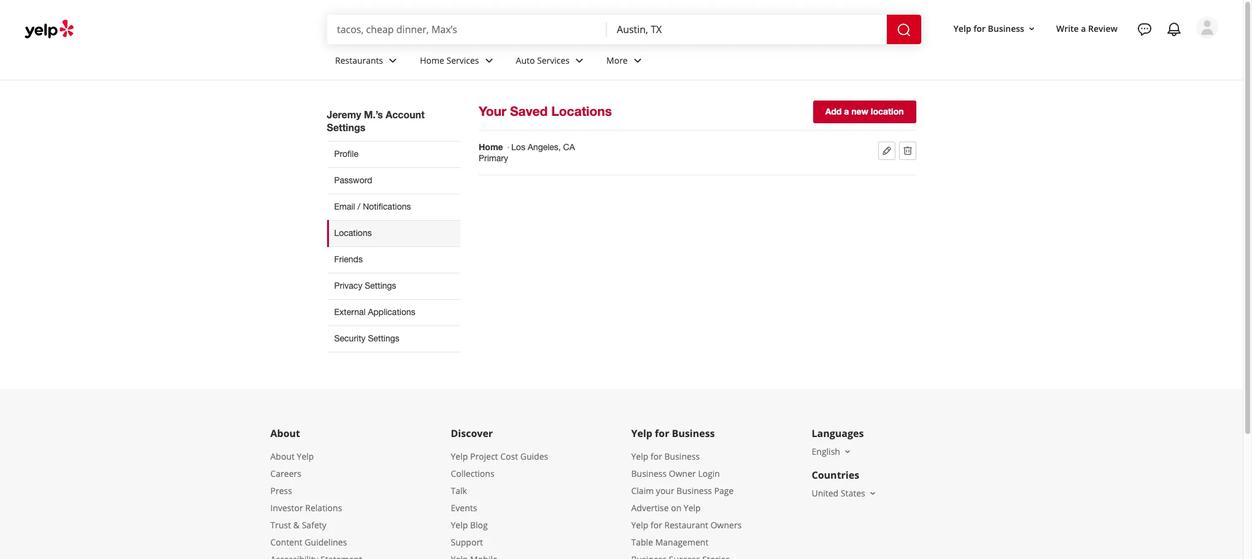 Task type: describe. For each thing, give the bounding box(es) containing it.
trust & safety link
[[270, 520, 327, 532]]

yelp blog link
[[451, 520, 488, 532]]

business inside button
[[988, 22, 1025, 34]]

0 vertical spatial locations
[[552, 104, 612, 119]]

search image
[[897, 22, 912, 37]]

countries
[[812, 469, 860, 483]]

profile link
[[327, 141, 461, 168]]

about yelp link
[[270, 451, 314, 463]]

united states
[[812, 488, 866, 500]]

yelp project cost guides collections talk events yelp blog support
[[451, 451, 548, 549]]

table
[[632, 537, 653, 549]]

yelp up claim
[[632, 451, 649, 463]]

claim
[[632, 486, 654, 497]]

restaurant
[[665, 520, 709, 532]]

16 chevron down v2 image inside yelp for business button
[[1027, 24, 1037, 34]]

yelp up "yelp for business" link
[[632, 427, 653, 441]]

relations
[[305, 503, 342, 514]]

messages image
[[1138, 22, 1153, 37]]

privacy
[[334, 281, 363, 291]]

support link
[[451, 537, 483, 549]]

24 chevron down v2 image for restaurants
[[386, 53, 400, 68]]

los
[[512, 142, 526, 152]]

blog
[[470, 520, 488, 532]]

account
[[386, 109, 425, 120]]

saved
[[510, 104, 548, 119]]

yelp for business link
[[632, 451, 700, 463]]

16 chevron down v2 image for countries
[[868, 489, 878, 499]]

about for about
[[270, 427, 300, 441]]

add a new location
[[826, 106, 904, 117]]

settings inside jeremy m.'s account settings
[[327, 122, 366, 133]]

project
[[470, 451, 498, 463]]

yelp for business business owner login claim your business page advertise on yelp yelp for restaurant owners table management
[[632, 451, 742, 549]]

careers
[[270, 468, 301, 480]]

management
[[656, 537, 709, 549]]

location
[[871, 106, 904, 117]]

home for home services
[[420, 54, 445, 66]]

user actions element
[[944, 15, 1236, 91]]

friends
[[334, 255, 363, 265]]

Find text field
[[337, 23, 597, 36]]

trust
[[270, 520, 291, 532]]

guidelines
[[305, 537, 347, 549]]

24 chevron down v2 image for auto services
[[572, 53, 587, 68]]

&
[[293, 520, 300, 532]]

home services
[[420, 54, 479, 66]]

states
[[841, 488, 866, 500]]

email / notifications
[[334, 202, 411, 212]]

talk link
[[451, 486, 467, 497]]

guides
[[521, 451, 548, 463]]

languages
[[812, 427, 864, 441]]

yelp right on
[[684, 503, 701, 514]]

friends link
[[327, 247, 461, 273]]

review
[[1089, 22, 1118, 34]]

events link
[[451, 503, 477, 514]]

Near text field
[[617, 23, 877, 36]]

yelp up collections 'link'
[[451, 451, 468, 463]]

auto
[[516, 54, 535, 66]]

investor
[[270, 503, 303, 514]]

yelp for business button
[[949, 18, 1042, 40]]

owners
[[711, 520, 742, 532]]

password
[[334, 176, 372, 185]]

yelp inside button
[[954, 22, 972, 34]]

press link
[[270, 486, 292, 497]]

on
[[671, 503, 682, 514]]

security
[[334, 334, 366, 344]]

add
[[826, 106, 842, 117]]

security settings link
[[327, 326, 461, 353]]

settings for privacy
[[365, 281, 396, 291]]

login
[[698, 468, 720, 480]]

email
[[334, 202, 355, 212]]

auto services link
[[506, 44, 597, 80]]

yelp up table
[[632, 520, 649, 532]]

united states button
[[812, 488, 878, 500]]

security settings
[[334, 334, 400, 344]]

collections
[[451, 468, 495, 480]]

collections link
[[451, 468, 495, 480]]

16 chevron down v2 image for languages
[[843, 447, 853, 457]]

investor relations link
[[270, 503, 342, 514]]

notifications
[[363, 202, 411, 212]]

add a new location link
[[813, 101, 916, 123]]

email / notifications link
[[327, 194, 461, 220]]

notifications image
[[1167, 22, 1182, 37]]

business categories element
[[325, 44, 1219, 80]]

auto services
[[516, 54, 570, 66]]

angeles,
[[528, 142, 561, 152]]

support
[[451, 537, 483, 549]]

24 chevron down v2 image for more
[[630, 53, 645, 68]]

your
[[479, 104, 507, 119]]

24 chevron down v2 image for home services
[[482, 53, 496, 68]]



Task type: vqa. For each thing, say whether or not it's contained in the screenshot.


Task type: locate. For each thing, give the bounding box(es) containing it.
home inside home services link
[[420, 54, 445, 66]]

1 vertical spatial about
[[270, 451, 295, 463]]

write a review
[[1057, 22, 1118, 34]]

home for home
[[479, 142, 503, 152]]

0 horizontal spatial home
[[420, 54, 445, 66]]

none field up business categories element in the top of the page
[[617, 23, 877, 36]]

for inside button
[[974, 22, 986, 34]]

write a review link
[[1052, 18, 1123, 40]]

applications
[[368, 308, 416, 317]]

external applications link
[[327, 300, 461, 326]]

m.'s
[[364, 109, 383, 120]]

1 horizontal spatial locations
[[552, 104, 612, 119]]

united
[[812, 488, 839, 500]]

1 horizontal spatial 24 chevron down v2 image
[[572, 53, 587, 68]]

1 none field from the left
[[337, 23, 597, 36]]

0 horizontal spatial none field
[[337, 23, 597, 36]]

2 horizontal spatial 16 chevron down v2 image
[[1027, 24, 1037, 34]]

1 horizontal spatial a
[[1082, 22, 1087, 34]]

0 horizontal spatial 24 chevron down v2 image
[[386, 53, 400, 68]]

owner
[[669, 468, 696, 480]]

2 vertical spatial settings
[[368, 334, 400, 344]]

1 vertical spatial home
[[479, 142, 503, 152]]

2 24 chevron down v2 image from the left
[[630, 53, 645, 68]]

16 chevron down v2 image
[[1027, 24, 1037, 34], [843, 447, 853, 457], [868, 489, 878, 499]]

yelp inside about yelp careers press investor relations trust & safety content guidelines
[[297, 451, 314, 463]]

1 24 chevron down v2 image from the left
[[482, 53, 496, 68]]

external applications
[[334, 308, 416, 317]]

1 horizontal spatial 24 chevron down v2 image
[[630, 53, 645, 68]]

0 horizontal spatial yelp for business
[[632, 427, 715, 441]]

1 vertical spatial a
[[844, 106, 849, 117]]

2 services from the left
[[537, 54, 570, 66]]

privacy settings link
[[327, 273, 461, 300]]

16 chevron down v2 image inside united states dropdown button
[[868, 489, 878, 499]]

services down find text field
[[447, 54, 479, 66]]

yelp for restaurant owners link
[[632, 520, 742, 532]]

external
[[334, 308, 366, 317]]

16 chevron down v2 image right states
[[868, 489, 878, 499]]

about yelp careers press investor relations trust & safety content guidelines
[[270, 451, 347, 549]]

yelp up careers link
[[297, 451, 314, 463]]

1 horizontal spatial none field
[[617, 23, 877, 36]]

about for about yelp careers press investor relations trust & safety content guidelines
[[270, 451, 295, 463]]

advertise on yelp link
[[632, 503, 701, 514]]

discover
[[451, 427, 493, 441]]

none field find
[[337, 23, 597, 36]]

locations up ca
[[552, 104, 612, 119]]

24 chevron down v2 image
[[482, 53, 496, 68], [572, 53, 587, 68]]

1 horizontal spatial yelp for business
[[954, 22, 1025, 34]]

None search field
[[327, 15, 924, 44]]

24 chevron down v2 image inside more link
[[630, 53, 645, 68]]

/
[[358, 202, 361, 212]]

home
[[420, 54, 445, 66], [479, 142, 503, 152]]

claim your business page link
[[632, 486, 734, 497]]

about up careers link
[[270, 451, 295, 463]]

0 vertical spatial a
[[1082, 22, 1087, 34]]

0 vertical spatial home
[[420, 54, 445, 66]]

1 vertical spatial settings
[[365, 281, 396, 291]]

services right auto
[[537, 54, 570, 66]]

24 chevron down v2 image left auto
[[482, 53, 496, 68]]

2 none field from the left
[[617, 23, 877, 36]]

content
[[270, 537, 303, 549]]

home services link
[[410, 44, 506, 80]]

16 chevron down v2 image down languages
[[843, 447, 853, 457]]

home up primary
[[479, 142, 503, 152]]

24 chevron down v2 image inside home services link
[[482, 53, 496, 68]]

safety
[[302, 520, 327, 532]]

english button
[[812, 446, 853, 458]]

locations link
[[327, 220, 461, 247]]

advertise
[[632, 503, 669, 514]]

services for auto services
[[537, 54, 570, 66]]

yelp for business inside button
[[954, 22, 1025, 34]]

0 horizontal spatial locations
[[334, 228, 372, 238]]

content guidelines link
[[270, 537, 347, 549]]

services for home services
[[447, 54, 479, 66]]

1 horizontal spatial 16 chevron down v2 image
[[868, 489, 878, 499]]

services
[[447, 54, 479, 66], [537, 54, 570, 66]]

privacy settings
[[334, 281, 396, 291]]

0 vertical spatial 16 chevron down v2 image
[[1027, 24, 1037, 34]]

los angeles, ca primary
[[479, 142, 575, 163]]

1 vertical spatial locations
[[334, 228, 372, 238]]

yelp project cost guides link
[[451, 451, 548, 463]]

password link
[[327, 168, 461, 194]]

0 horizontal spatial a
[[844, 106, 849, 117]]

your
[[656, 486, 675, 497]]

2 vertical spatial 16 chevron down v2 image
[[868, 489, 878, 499]]

1 horizontal spatial home
[[479, 142, 503, 152]]

events
[[451, 503, 477, 514]]

more link
[[597, 44, 655, 80]]

0 horizontal spatial 24 chevron down v2 image
[[482, 53, 496, 68]]

1 services from the left
[[447, 54, 479, 66]]

a inside "element"
[[1082, 22, 1087, 34]]

a right add
[[844, 106, 849, 117]]

0 vertical spatial settings
[[327, 122, 366, 133]]

1 horizontal spatial services
[[537, 54, 570, 66]]

24 chevron down v2 image right restaurants on the left of the page
[[386, 53, 400, 68]]

a right write at the top of the page
[[1082, 22, 1087, 34]]

none field near
[[617, 23, 877, 36]]

24 chevron down v2 image right more
[[630, 53, 645, 68]]

24 chevron down v2 image inside "auto services" link
[[572, 53, 587, 68]]

home down find text field
[[420, 54, 445, 66]]

careers link
[[270, 468, 301, 480]]

restaurants
[[335, 54, 383, 66]]

talk
[[451, 486, 467, 497]]

business owner login link
[[632, 468, 720, 480]]

settings up external applications
[[365, 281, 396, 291]]

settings for security
[[368, 334, 400, 344]]

0 horizontal spatial services
[[447, 54, 479, 66]]

about up about yelp link
[[270, 427, 300, 441]]

0 vertical spatial about
[[270, 427, 300, 441]]

1 about from the top
[[270, 427, 300, 441]]

a
[[1082, 22, 1087, 34], [844, 106, 849, 117]]

about
[[270, 427, 300, 441], [270, 451, 295, 463]]

24 chevron down v2 image
[[386, 53, 400, 68], [630, 53, 645, 68]]

2 about from the top
[[270, 451, 295, 463]]

24 chevron down v2 image inside 'restaurants' link
[[386, 53, 400, 68]]

restaurants link
[[325, 44, 410, 80]]

1 vertical spatial 16 chevron down v2 image
[[843, 447, 853, 457]]

locations
[[552, 104, 612, 119], [334, 228, 372, 238]]

cost
[[501, 451, 518, 463]]

new
[[852, 106, 869, 117]]

1 vertical spatial yelp for business
[[632, 427, 715, 441]]

0 vertical spatial yelp for business
[[954, 22, 1025, 34]]

settings down jeremy
[[327, 122, 366, 133]]

settings down applications
[[368, 334, 400, 344]]

0 horizontal spatial 16 chevron down v2 image
[[843, 447, 853, 457]]

2 24 chevron down v2 image from the left
[[572, 53, 587, 68]]

about inside about yelp careers press investor relations trust & safety content guidelines
[[270, 451, 295, 463]]

24 chevron down v2 image right auto services at top left
[[572, 53, 587, 68]]

for
[[974, 22, 986, 34], [655, 427, 670, 441], [651, 451, 662, 463], [651, 520, 662, 532]]

locations up friends
[[334, 228, 372, 238]]

jeremy m. image
[[1197, 17, 1219, 39]]

16 chevron down v2 image inside english popup button
[[843, 447, 853, 457]]

your saved locations
[[479, 104, 612, 119]]

yelp right the search image
[[954, 22, 972, 34]]

business
[[988, 22, 1025, 34], [672, 427, 715, 441], [665, 451, 700, 463], [632, 468, 667, 480], [677, 486, 712, 497]]

None field
[[337, 23, 597, 36], [617, 23, 877, 36]]

yelp for business
[[954, 22, 1025, 34], [632, 427, 715, 441]]

16 chevron down v2 image left write at the top of the page
[[1027, 24, 1037, 34]]

a for add
[[844, 106, 849, 117]]

ca
[[563, 142, 575, 152]]

yelp down events
[[451, 520, 468, 532]]

english
[[812, 446, 841, 458]]

table management link
[[632, 537, 709, 549]]

a for write
[[1082, 22, 1087, 34]]

settings
[[327, 122, 366, 133], [365, 281, 396, 291], [368, 334, 400, 344]]

press
[[270, 486, 292, 497]]

page
[[715, 486, 734, 497]]

profile
[[334, 149, 359, 159]]

none field up home services link
[[337, 23, 597, 36]]

1 24 chevron down v2 image from the left
[[386, 53, 400, 68]]

more
[[607, 54, 628, 66]]

primary
[[479, 153, 508, 163]]

write
[[1057, 22, 1079, 34]]



